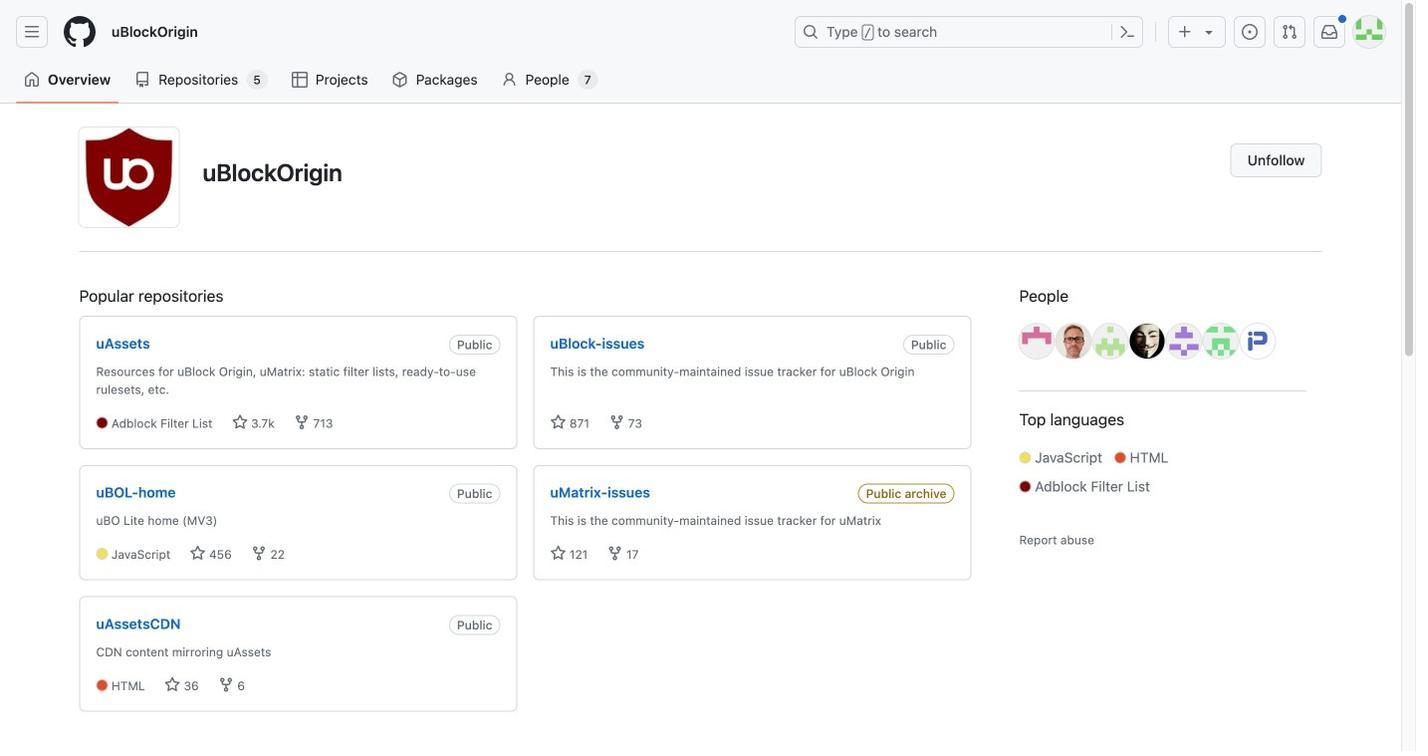 Task type: vqa. For each thing, say whether or not it's contained in the screenshot.
the bottom chevron right icon
no



Task type: locate. For each thing, give the bounding box(es) containing it.
1 vertical spatial forks image
[[218, 677, 234, 693]]

command palette image
[[1120, 24, 1136, 40]]

1 horizontal spatial forks image
[[251, 546, 267, 562]]

@stephenhawk8054 image
[[1204, 324, 1239, 359]]

person image
[[502, 72, 518, 88]]

0 vertical spatial stars image
[[232, 414, 248, 430]]

0 horizontal spatial forks image
[[218, 677, 234, 693]]

stars image
[[232, 414, 248, 430], [164, 677, 180, 693]]

banner
[[0, 0, 1402, 104]]

1 vertical spatial stars image
[[164, 677, 180, 693]]

homepage image
[[64, 16, 96, 48]]

1 horizontal spatial stars image
[[232, 414, 248, 430]]

@masterkia image
[[1130, 324, 1165, 359]]

stars image
[[551, 414, 566, 430], [190, 546, 206, 562], [551, 546, 566, 562]]

package image
[[392, 72, 408, 88]]

@peace2000 image
[[1094, 324, 1128, 359]]

@itsprofessional image
[[1167, 324, 1202, 359]]

forks image
[[251, 546, 267, 562], [218, 677, 234, 693]]

forks image
[[294, 414, 310, 430], [609, 414, 625, 430], [607, 546, 623, 562]]

triangle down image
[[1202, 24, 1218, 40]]



Task type: describe. For each thing, give the bounding box(es) containing it.
0 horizontal spatial stars image
[[164, 677, 180, 693]]

issue opened image
[[1243, 24, 1258, 40]]

repo image
[[135, 72, 151, 88]]

home image
[[24, 72, 40, 88]]

@piquark6046 image
[[1241, 324, 1276, 359]]

git pull request image
[[1282, 24, 1298, 40]]

@pgl image
[[1057, 324, 1092, 359]]

@gorhill image
[[1020, 324, 1055, 359]]

inbox image
[[1322, 24, 1338, 40]]

table image
[[292, 72, 308, 88]]

@ublockorigin image
[[79, 128, 179, 227]]

Unfollow uBlockOrigin submit
[[1231, 143, 1323, 177]]

0 vertical spatial forks image
[[251, 546, 267, 562]]



